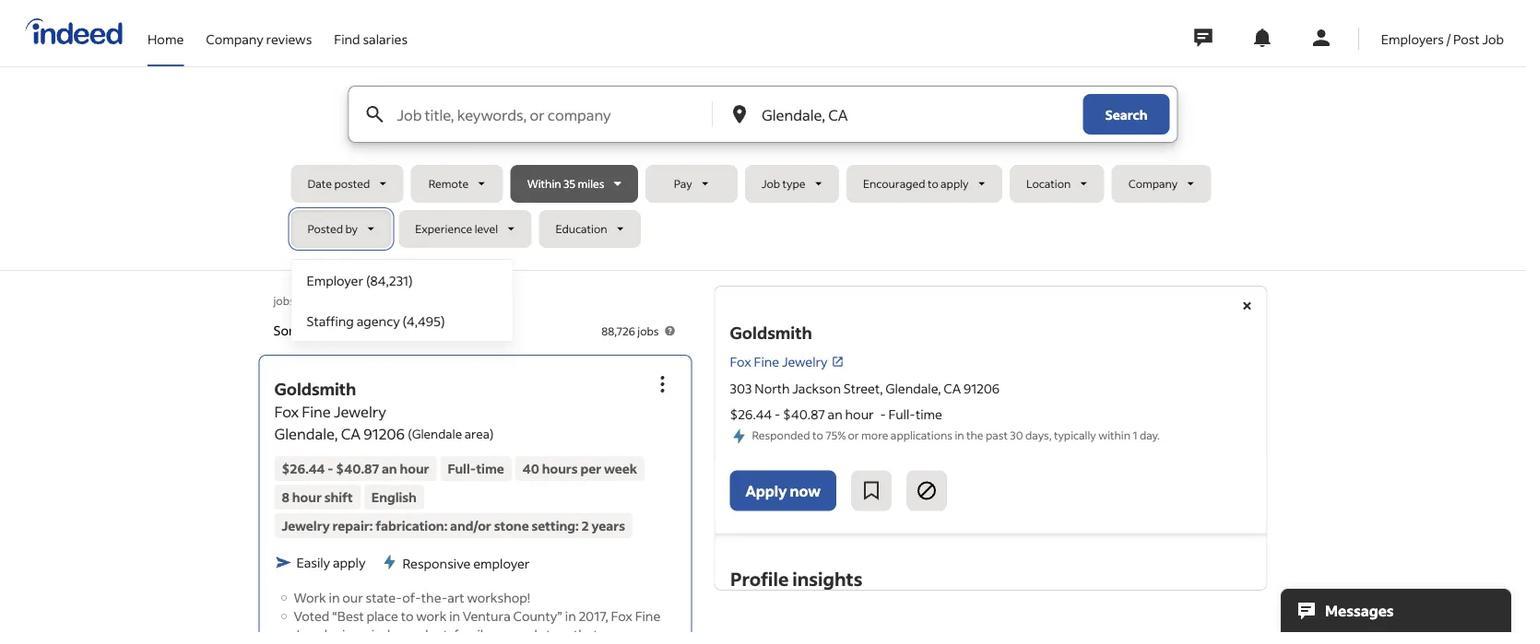Task type: vqa. For each thing, say whether or not it's contained in the screenshot.
IMPACT within the Giving LAUSD a fun, safe, and engaging environment during after school hours. Come make a positive impact in the lives of students! Sports, enrichment and…
no



Task type: describe. For each thing, give the bounding box(es) containing it.
voted
[[294, 608, 329, 624]]

date
[[308, 177, 332, 191]]

employer
[[307, 272, 363, 289]]

40
[[523, 460, 539, 477]]

search: Job title, keywords, or company text field
[[393, 87, 711, 142]]

job type
[[762, 177, 805, 191]]

0 vertical spatial jobs
[[273, 293, 295, 308]]

employer (84,231)
[[307, 272, 413, 289]]

find salaries
[[334, 30, 408, 47]]

hour for $26.44 - $40.87 an hour - full-time
[[845, 406, 874, 423]]

workshop!
[[467, 589, 530, 606]]

location button
[[1010, 165, 1104, 203]]

salaries
[[363, 30, 408, 47]]

close job details image
[[1236, 295, 1258, 317]]

miles
[[578, 177, 605, 191]]

- up "shift"
[[328, 460, 333, 477]]

88,726 jobs
[[602, 324, 659, 338]]

91206 for 303
[[964, 380, 1000, 397]]

home link
[[148, 0, 184, 63]]

in left the
[[955, 428, 964, 442]]

- up 'responded'
[[775, 406, 780, 423]]

Edit location text field
[[758, 87, 1046, 142]]

experience level button
[[399, 210, 532, 248]]

fox fine jewelry
[[730, 354, 828, 370]]

full-time
[[448, 460, 504, 477]]

posted
[[308, 222, 343, 236]]

date posted button
[[291, 165, 404, 203]]

glendale, for 303
[[886, 380, 941, 397]]

88,726
[[602, 324, 635, 338]]

responsive employer
[[402, 555, 530, 572]]

303
[[730, 380, 752, 397]]

$26.44 for $26.44 - $40.87 an hour - full-time
[[730, 406, 772, 423]]

within 35 miles
[[527, 177, 605, 191]]

company for company
[[1128, 177, 1178, 191]]

glendale
[[412, 426, 462, 442]]

pay
[[674, 177, 692, 191]]

ca for goldsmith
[[341, 425, 361, 443]]

messages
[[1325, 602, 1394, 621]]

responded to 75% or more applications in the past 30 days, typically within 1 day.
[[752, 428, 1160, 442]]

menu containing employer (84,231)
[[291, 259, 513, 342]]

goldsmith for goldsmith fox fine jewelry glendale, ca 91206 ( glendale area )
[[274, 378, 356, 400]]

of-
[[402, 589, 421, 606]]

staffing agency (4,495) link
[[292, 301, 512, 341]]

none search field containing search
[[291, 86, 1235, 342]]

is
[[342, 626, 351, 634]]

search
[[1105, 106, 1148, 123]]

within
[[527, 177, 561, 191]]

in down the art on the left
[[449, 608, 460, 624]]

owned
[[496, 626, 537, 634]]

jewelry down 8 hour shift
[[282, 518, 330, 534]]

0 vertical spatial time
[[916, 406, 942, 423]]

job type button
[[745, 165, 839, 203]]

more
[[861, 428, 888, 442]]

fox inside work in our state-of-the-art workshop! voted "best place to work in ventura county" in 2017, fox fine jewelry is an independent, family-owned store that…
[[611, 608, 632, 624]]

ventura
[[463, 608, 511, 624]]

1 horizontal spatial jobs
[[638, 324, 659, 338]]

jackson
[[792, 380, 841, 397]]

jewelry inside work in our state-of-the-art workshop! voted "best place to work in ventura county" in 2017, fox fine jewelry is an independent, family-owned store that…
[[294, 626, 340, 634]]

apply now
[[746, 481, 821, 500]]

within 35 miles button
[[511, 165, 638, 203]]

independent,
[[371, 626, 451, 634]]

applications
[[891, 428, 953, 442]]

that…
[[574, 626, 611, 634]]

education
[[556, 222, 607, 236]]

place
[[367, 608, 398, 624]]

1 vertical spatial time
[[476, 460, 504, 477]]

fox fine jewelry link
[[730, 352, 844, 372]]

jewelry inside goldsmith fox fine jewelry glendale, ca 91206 ( glendale area )
[[334, 402, 386, 421]]

art
[[447, 589, 464, 606]]

week
[[604, 460, 637, 477]]

$26.44 - $40.87 an hour - full-time
[[730, 406, 942, 423]]

$26.44 for $26.44 - $40.87 an hour
[[282, 460, 325, 477]]

pay button
[[645, 165, 738, 203]]

staffing
[[307, 313, 354, 329]]

insights
[[792, 567, 862, 591]]

1 vertical spatial full-
[[448, 460, 476, 477]]

2017,
[[579, 608, 608, 624]]

/
[[1447, 30, 1451, 47]]

(4,495)
[[403, 313, 445, 329]]

the-
[[421, 589, 447, 606]]

apply now button
[[730, 471, 836, 511]]

35
[[563, 177, 576, 191]]

fine inside goldsmith fox fine jewelry glendale, ca 91206 ( glendale area )
[[302, 402, 331, 421]]

employers
[[1381, 30, 1444, 47]]

date posted
[[308, 177, 370, 191]]

0 horizontal spatial hour
[[292, 489, 322, 506]]

remote
[[429, 177, 469, 191]]

in up by:
[[297, 293, 306, 308]]

north
[[755, 380, 790, 397]]

messages button
[[1281, 589, 1511, 634]]

jobs in glendale, ca
[[273, 293, 373, 308]]

employers / post job
[[1381, 30, 1504, 47]]

fine inside work in our state-of-the-art workshop! voted "best place to work in ventura county" in 2017, fox fine jewelry is an independent, family-owned store that…
[[635, 608, 660, 624]]

profile insights
[[730, 567, 862, 591]]

our
[[342, 589, 363, 606]]

state-
[[366, 589, 402, 606]]

responded
[[752, 428, 810, 442]]

experience
[[415, 222, 472, 236]]

apply inside dropdown button
[[941, 177, 969, 191]]

an for $26.44 - $40.87 an hour
[[382, 460, 397, 477]]

notifications unread count 0 image
[[1251, 27, 1273, 49]]

now
[[790, 481, 821, 500]]

(
[[408, 426, 412, 442]]

or
[[848, 428, 859, 442]]

$26.44 - $40.87 an hour
[[282, 460, 429, 477]]

company reviews
[[206, 30, 312, 47]]

ca for 303
[[944, 380, 961, 397]]

street,
[[844, 380, 883, 397]]

past
[[986, 428, 1008, 442]]

profile
[[730, 567, 788, 591]]



Task type: locate. For each thing, give the bounding box(es) containing it.
1 vertical spatial fox
[[274, 402, 299, 421]]

0 vertical spatial fine
[[754, 354, 779, 370]]

$40.87 for $26.44 - $40.87 an hour - full-time
[[783, 406, 825, 423]]

0 vertical spatial apply
[[941, 177, 969, 191]]

company button
[[1112, 165, 1211, 203]]

agency
[[357, 313, 400, 329]]

company inside 'link'
[[206, 30, 264, 47]]

by
[[345, 222, 358, 236]]

apply
[[746, 481, 787, 500]]

work
[[416, 608, 447, 624]]

goldsmith down by:
[[274, 378, 356, 400]]

date link
[[394, 322, 420, 338]]

company reviews link
[[206, 0, 312, 63]]

glendale, up applications at bottom right
[[886, 380, 941, 397]]

posted by button
[[291, 210, 391, 248]]

fine right 2017,
[[635, 608, 660, 624]]

0 horizontal spatial 91206
[[364, 425, 405, 443]]

91206 left (
[[364, 425, 405, 443]]

full- up applications at bottom right
[[889, 406, 916, 423]]

to inside dropdown button
[[928, 177, 938, 191]]

day.
[[1140, 428, 1160, 442]]

full- down the area
[[448, 460, 476, 477]]

1 vertical spatial goldsmith
[[274, 378, 356, 400]]

hour right 8
[[292, 489, 322, 506]]

fine
[[754, 354, 779, 370], [302, 402, 331, 421], [635, 608, 660, 624]]

reviews
[[266, 30, 312, 47]]

job inside popup button
[[762, 177, 780, 191]]

encouraged to apply
[[863, 177, 969, 191]]

apply up our
[[333, 555, 366, 571]]

posted by
[[308, 222, 358, 236]]

to right encouraged
[[928, 177, 938, 191]]

1 horizontal spatial $26.44
[[730, 406, 772, 423]]

goldsmith for goldsmith
[[730, 322, 812, 344]]

1 vertical spatial hour
[[400, 460, 429, 477]]

1 vertical spatial ca
[[944, 380, 961, 397]]

job right post
[[1482, 30, 1504, 47]]

posted
[[334, 177, 370, 191]]

2 vertical spatial fine
[[635, 608, 660, 624]]

to for 75%
[[812, 428, 823, 442]]

0 vertical spatial goldsmith
[[730, 322, 812, 344]]

$40.87 up "shift"
[[336, 460, 379, 477]]

0 horizontal spatial job
[[762, 177, 780, 191]]

find
[[334, 30, 360, 47]]

0 vertical spatial job
[[1482, 30, 1504, 47]]

glendale, inside goldsmith fox fine jewelry glendale, ca 91206 ( glendale area )
[[274, 425, 338, 443]]

2 vertical spatial ca
[[341, 425, 361, 443]]

91206 inside goldsmith fox fine jewelry glendale, ca 91206 ( glendale area )
[[364, 425, 405, 443]]

2 horizontal spatial hour
[[845, 406, 874, 423]]

goldsmith fox fine jewelry glendale, ca 91206 ( glendale area )
[[274, 378, 494, 443]]

typically
[[1054, 428, 1096, 442]]

english
[[371, 489, 417, 506]]

0 horizontal spatial fox
[[274, 402, 299, 421]]

in left our
[[329, 589, 340, 606]]

91206 for goldsmith
[[364, 425, 405, 443]]

apply right encouraged
[[941, 177, 969, 191]]

work in our state-of-the-art workshop! voted "best place to work in ventura county" in 2017, fox fine jewelry is an independent, family-owned store that…
[[294, 589, 660, 634]]

2 vertical spatial an
[[354, 626, 369, 634]]

fox down goldsmith button
[[274, 402, 299, 421]]

30
[[1010, 428, 1023, 442]]

jewelry down goldsmith button
[[334, 402, 386, 421]]

home
[[148, 30, 184, 47]]

1 vertical spatial job
[[762, 177, 780, 191]]

an inside work in our state-of-the-art workshop! voted "best place to work in ventura county" in 2017, fox fine jewelry is an independent, family-owned store that…
[[354, 626, 369, 634]]

time
[[916, 406, 942, 423], [476, 460, 504, 477]]

fox up 303
[[730, 354, 751, 370]]

account image
[[1310, 27, 1332, 49]]

not interested image
[[916, 480, 938, 502]]

$40.87
[[783, 406, 825, 423], [336, 460, 379, 477]]

company down search
[[1128, 177, 1178, 191]]

employer (84,231) link
[[292, 260, 512, 301]]

1 vertical spatial fine
[[302, 402, 331, 421]]

1 horizontal spatial 91206
[[964, 380, 1000, 397]]

and/or
[[450, 518, 491, 534]]

2 vertical spatial to
[[401, 608, 414, 624]]

ca inside goldsmith fox fine jewelry glendale, ca 91206 ( glendale area )
[[341, 425, 361, 443]]

to inside work in our state-of-the-art workshop! voted "best place to work in ventura county" in 2017, fox fine jewelry is an independent, family-owned store that…
[[401, 608, 414, 624]]

0 horizontal spatial apply
[[333, 555, 366, 571]]

fine down goldsmith button
[[302, 402, 331, 421]]

to
[[928, 177, 938, 191], [812, 428, 823, 442], [401, 608, 414, 624]]

0 horizontal spatial time
[[476, 460, 504, 477]]

help icon image
[[663, 324, 677, 338]]

to up independent,
[[401, 608, 414, 624]]

8
[[282, 489, 290, 506]]

job actions menu is collapsed image
[[652, 373, 674, 395]]

91206 up the
[[964, 380, 1000, 397]]

2 horizontal spatial fox
[[730, 354, 751, 370]]

1 horizontal spatial company
[[1128, 177, 1178, 191]]

to left the 75%
[[812, 428, 823, 442]]

glendale, for goldsmith
[[274, 425, 338, 443]]

- left date
[[385, 322, 391, 338]]

company inside popup button
[[1128, 177, 1178, 191]]

0 vertical spatial fox
[[730, 354, 751, 370]]

sort
[[273, 322, 299, 338]]

0 horizontal spatial jobs
[[273, 293, 295, 308]]

1 horizontal spatial to
[[812, 428, 823, 442]]

years
[[592, 518, 625, 534]]

company left reviews
[[206, 30, 264, 47]]

0 horizontal spatial $26.44
[[282, 460, 325, 477]]

1 horizontal spatial full-
[[889, 406, 916, 423]]

1 vertical spatial apply
[[333, 555, 366, 571]]

2 vertical spatial hour
[[292, 489, 322, 506]]

)
[[490, 426, 494, 442]]

$40.87 down jackson
[[783, 406, 825, 423]]

an up english
[[382, 460, 397, 477]]

0 horizontal spatial an
[[354, 626, 369, 634]]

0 horizontal spatial full-
[[448, 460, 476, 477]]

0 vertical spatial company
[[206, 30, 264, 47]]

1 horizontal spatial fox
[[611, 608, 632, 624]]

goldsmith inside goldsmith fox fine jewelry glendale, ca 91206 ( glendale area )
[[274, 378, 356, 400]]

- up the more
[[880, 406, 886, 423]]

2
[[581, 518, 589, 534]]

0 horizontal spatial $40.87
[[336, 460, 379, 477]]

time up applications at bottom right
[[916, 406, 942, 423]]

employers / post job link
[[1381, 0, 1504, 63]]

type
[[782, 177, 805, 191]]

hour down (
[[400, 460, 429, 477]]

time down )
[[476, 460, 504, 477]]

303 north jackson street, glendale, ca 91206
[[730, 380, 1000, 397]]

hours
[[542, 460, 578, 477]]

0 vertical spatial an
[[828, 406, 843, 423]]

1 vertical spatial 91206
[[364, 425, 405, 443]]

2 horizontal spatial fine
[[754, 354, 779, 370]]

staffing agency (4,495)
[[307, 313, 445, 329]]

fabrication:
[[376, 518, 448, 534]]

0 horizontal spatial company
[[206, 30, 264, 47]]

sort by: relevance - date
[[273, 322, 420, 338]]

company
[[206, 30, 264, 47], [1128, 177, 1178, 191]]

goldsmith button
[[274, 378, 356, 400]]

glendale, down the employer
[[309, 293, 356, 308]]

1 vertical spatial to
[[812, 428, 823, 442]]

responsive
[[402, 555, 471, 572]]

0 vertical spatial to
[[928, 177, 938, 191]]

ca down employer (84,231) on the left of page
[[359, 293, 373, 308]]

jobs
[[273, 293, 295, 308], [638, 324, 659, 338]]

area
[[465, 426, 490, 442]]

education button
[[539, 210, 641, 248]]

1 horizontal spatial an
[[382, 460, 397, 477]]

menu
[[291, 259, 513, 342]]

date
[[394, 322, 420, 338]]

$26.44 up 8 hour shift
[[282, 460, 325, 477]]

1 vertical spatial an
[[382, 460, 397, 477]]

in
[[297, 293, 306, 308], [955, 428, 964, 442], [329, 589, 340, 606], [449, 608, 460, 624], [565, 608, 576, 624]]

0 horizontal spatial to
[[401, 608, 414, 624]]

1 horizontal spatial apply
[[941, 177, 969, 191]]

1 vertical spatial company
[[1128, 177, 1178, 191]]

easily apply
[[296, 555, 366, 571]]

goldsmith up the fox fine jewelry
[[730, 322, 812, 344]]

1 vertical spatial $26.44
[[282, 460, 325, 477]]

messages unread count 0 image
[[1191, 19, 1215, 56]]

1 horizontal spatial time
[[916, 406, 942, 423]]

2 horizontal spatial to
[[928, 177, 938, 191]]

1 horizontal spatial job
[[1482, 30, 1504, 47]]

an up the 75%
[[828, 406, 843, 423]]

level
[[475, 222, 498, 236]]

hour up or
[[845, 406, 874, 423]]

1 vertical spatial glendale,
[[886, 380, 941, 397]]

jobs left help icon
[[638, 324, 659, 338]]

glendale, down goldsmith button
[[274, 425, 338, 443]]

0 vertical spatial ca
[[359, 293, 373, 308]]

easily
[[296, 555, 330, 571]]

1 horizontal spatial $40.87
[[783, 406, 825, 423]]

0 horizontal spatial fine
[[302, 402, 331, 421]]

jewelry down voted
[[294, 626, 340, 634]]

find salaries link
[[334, 0, 408, 63]]

jewelry inside fox fine jewelry link
[[782, 354, 828, 370]]

2 vertical spatial glendale,
[[274, 425, 338, 443]]

ca up responded to 75% or more applications in the past 30 days, typically within 1 day.
[[944, 380, 961, 397]]

fine up north
[[754, 354, 779, 370]]

an for $26.44 - $40.87 an hour - full-time
[[828, 406, 843, 423]]

fox right 2017,
[[611, 608, 632, 624]]

$40.87 for $26.44 - $40.87 an hour
[[336, 460, 379, 477]]

fox inside goldsmith fox fine jewelry glendale, ca 91206 ( glendale area )
[[274, 402, 299, 421]]

jewelry repair: fabrication: and/or stone setting: 2 years
[[282, 518, 625, 534]]

goldsmith
[[730, 322, 812, 344], [274, 378, 356, 400]]

1 horizontal spatial goldsmith
[[730, 322, 812, 344]]

ca
[[359, 293, 373, 308], [944, 380, 961, 397], [341, 425, 361, 443]]

ca up $26.44 - $40.87 an hour
[[341, 425, 361, 443]]

in up store
[[565, 608, 576, 624]]

encouraged to apply button
[[846, 165, 1002, 203]]

0 vertical spatial $26.44
[[730, 406, 772, 423]]

location
[[1026, 177, 1071, 191]]

to for apply
[[928, 177, 938, 191]]

2 vertical spatial fox
[[611, 608, 632, 624]]

by:
[[301, 322, 319, 338]]

0 vertical spatial hour
[[845, 406, 874, 423]]

search button
[[1083, 94, 1170, 135]]

2 horizontal spatial an
[[828, 406, 843, 423]]

relevance
[[322, 322, 383, 338]]

days,
[[1025, 428, 1052, 442]]

1 horizontal spatial fine
[[635, 608, 660, 624]]

hour
[[845, 406, 874, 423], [400, 460, 429, 477], [292, 489, 322, 506]]

1 horizontal spatial hour
[[400, 460, 429, 477]]

0 horizontal spatial goldsmith
[[274, 378, 356, 400]]

job left type
[[762, 177, 780, 191]]

company for company reviews
[[206, 30, 264, 47]]

the
[[966, 428, 984, 442]]

hour for $26.44 - $40.87 an hour
[[400, 460, 429, 477]]

0 vertical spatial full-
[[889, 406, 916, 423]]

save this job image
[[860, 480, 882, 502]]

experience level
[[415, 222, 498, 236]]

0 vertical spatial $40.87
[[783, 406, 825, 423]]

county"
[[513, 608, 563, 624]]

40 hours per week
[[523, 460, 637, 477]]

glendale,
[[309, 293, 356, 308], [886, 380, 941, 397], [274, 425, 338, 443]]

0 vertical spatial glendale,
[[309, 293, 356, 308]]

an right is
[[354, 626, 369, 634]]

jewelry up jackson
[[782, 354, 828, 370]]

1 vertical spatial $40.87
[[336, 460, 379, 477]]

0 vertical spatial 91206
[[964, 380, 1000, 397]]

1 vertical spatial jobs
[[638, 324, 659, 338]]

fine inside fox fine jewelry link
[[754, 354, 779, 370]]

None search field
[[291, 86, 1235, 342]]

encouraged
[[863, 177, 925, 191]]

jobs up sort
[[273, 293, 295, 308]]

$26.44 down 303
[[730, 406, 772, 423]]



